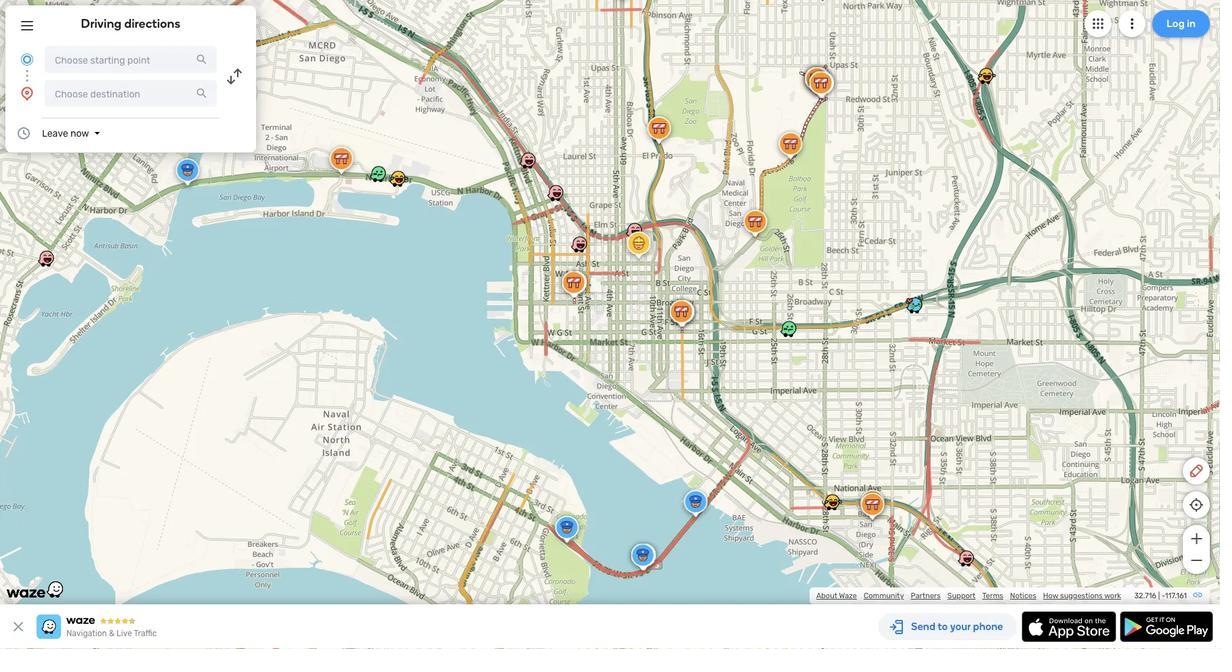 Task type: describe. For each thing, give the bounding box(es) containing it.
pencil image
[[1188, 463, 1205, 480]]

link image
[[1193, 590, 1203, 601]]

traffic
[[134, 629, 157, 639]]

live
[[117, 629, 132, 639]]

navigation & live traffic
[[66, 629, 157, 639]]

directions
[[124, 16, 181, 31]]

driving directions
[[81, 16, 181, 31]]

zoom out image
[[1188, 553, 1205, 569]]

x image
[[10, 619, 26, 636]]

32.716 | -117.161
[[1135, 592, 1187, 601]]

work
[[1105, 592, 1121, 601]]

leave now
[[42, 128, 89, 139]]

Choose starting point text field
[[45, 46, 217, 73]]

|
[[1158, 592, 1160, 601]]

navigation
[[66, 629, 107, 639]]

partners link
[[911, 592, 941, 601]]

partners
[[911, 592, 941, 601]]

zoom in image
[[1188, 531, 1205, 547]]

how
[[1043, 592, 1059, 601]]

-
[[1162, 592, 1165, 601]]

about waze link
[[816, 592, 857, 601]]

32.716
[[1135, 592, 1157, 601]]

suggestions
[[1060, 592, 1103, 601]]

waze
[[839, 592, 857, 601]]

notices link
[[1010, 592, 1037, 601]]

how suggestions work link
[[1043, 592, 1121, 601]]



Task type: vqa. For each thing, say whether or not it's contained in the screenshot.
5
no



Task type: locate. For each thing, give the bounding box(es) containing it.
clock image
[[16, 125, 32, 142]]

117.161
[[1165, 592, 1187, 601]]

about
[[816, 592, 838, 601]]

terms
[[982, 592, 1003, 601]]

community
[[864, 592, 904, 601]]

support link
[[948, 592, 976, 601]]

leave
[[42, 128, 68, 139]]

community link
[[864, 592, 904, 601]]

&
[[109, 629, 115, 639]]

notices
[[1010, 592, 1037, 601]]

driving
[[81, 16, 122, 31]]

now
[[70, 128, 89, 139]]

location image
[[19, 85, 35, 102]]

support
[[948, 592, 976, 601]]

Choose destination text field
[[45, 80, 217, 107]]

terms link
[[982, 592, 1003, 601]]

about waze community partners support terms notices how suggestions work
[[816, 592, 1121, 601]]

current location image
[[19, 51, 35, 68]]



